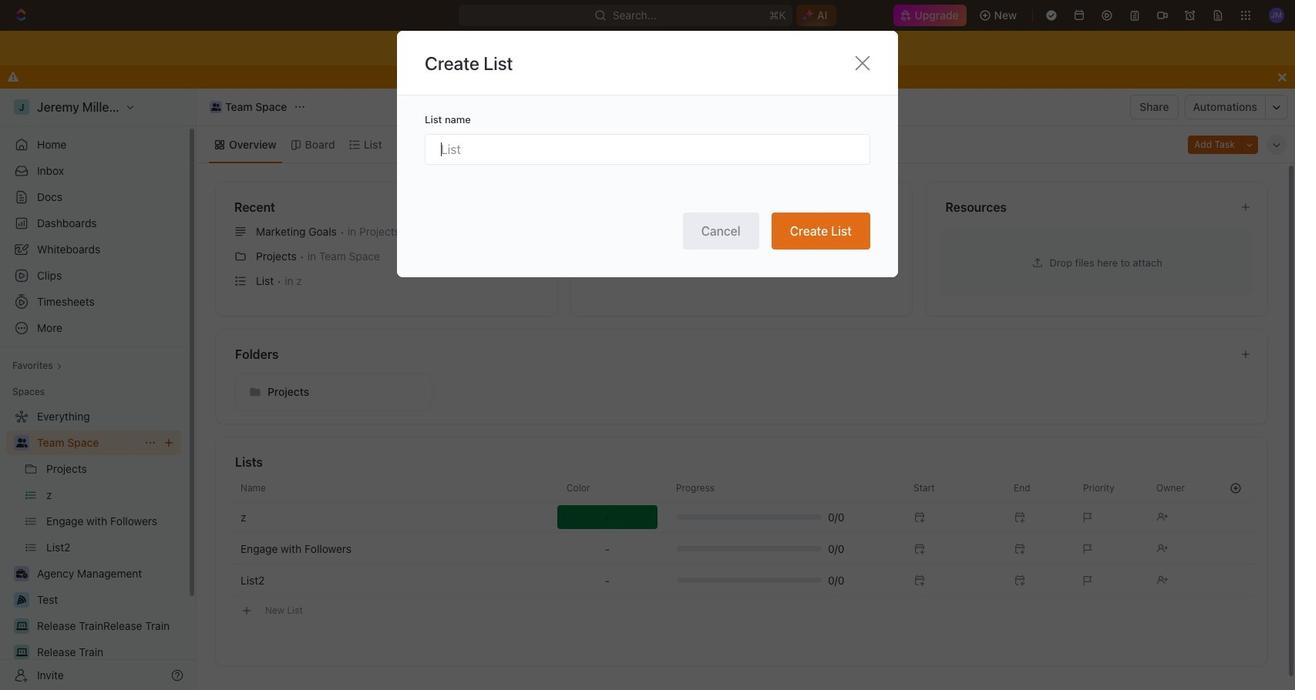Task type: vqa. For each thing, say whether or not it's contained in the screenshot.
tree within SIDEBAR 'navigation'
yes



Task type: locate. For each thing, give the bounding box(es) containing it.
tree
[[6, 405, 181, 691]]



Task type: describe. For each thing, give the bounding box(es) containing it.
user group image
[[16, 439, 27, 448]]

user group image
[[211, 103, 221, 111]]

sidebar navigation
[[0, 89, 197, 691]]

List text field
[[425, 134, 870, 165]]

tree inside sidebar 'navigation'
[[6, 405, 181, 691]]



